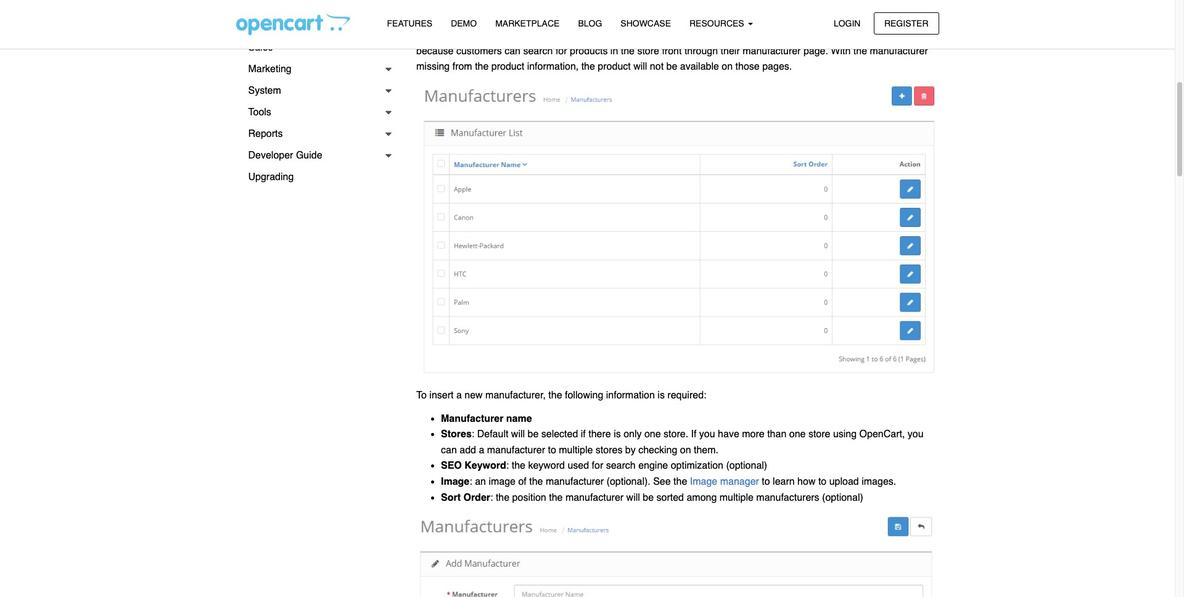 Task type: locate. For each thing, give the bounding box(es) containing it.
: default will be selected if there is only one store. if you have more than one store using opencart, you can add a manufacturer to multiple stores by checking on them.
[[441, 429, 924, 456]]

saving
[[642, 30, 673, 41]]

developer guide
[[248, 150, 322, 161]]

is left "required:"
[[658, 390, 665, 401]]

0 vertical spatial a
[[675, 30, 681, 41]]

1 horizontal spatial products
[[743, 14, 780, 25]]

store
[[637, 45, 659, 57], [809, 429, 831, 440]]

multiple down manager
[[720, 492, 754, 503]]

be down see
[[643, 492, 654, 503]]

search down when
[[523, 45, 553, 57]]

1 horizontal spatial is
[[658, 390, 665, 401]]

stores
[[596, 445, 623, 456]]

be inside the : default will be selected if there is only one store. if you have more than one store using opencart, you can add a manufacturer to multiple stores by checking on them.
[[528, 429, 539, 440]]

is inside the : default will be selected if there is only one store. if you have more than one store using opencart, you can add a manufacturer to multiple stores by checking on them.
[[614, 429, 621, 440]]

seo
[[441, 460, 462, 472]]

features
[[387, 19, 433, 28]]

0 horizontal spatial store
[[637, 45, 659, 57]]

store up not
[[637, 45, 659, 57]]

1 horizontal spatial multiple
[[720, 492, 754, 503]]

can up 'seo' at the left of page
[[441, 445, 457, 456]]

to up the "keyword"
[[548, 445, 556, 456]]

0 vertical spatial on
[[722, 61, 733, 72]]

information down with
[[579, 14, 628, 25]]

can down marketplace link
[[505, 45, 521, 57]]

in left its
[[447, 14, 454, 25]]

manufacturer name
[[441, 413, 532, 424]]

a up front
[[675, 30, 681, 41]]

is
[[658, 390, 665, 401], [614, 429, 621, 440]]

manufacturer
[[787, 0, 845, 9], [518, 14, 576, 25], [863, 14, 921, 25], [811, 30, 870, 41], [743, 45, 801, 57], [870, 45, 928, 57], [487, 445, 545, 456], [546, 476, 604, 487], [566, 492, 624, 503]]

1 horizontal spatial a
[[479, 445, 484, 456]]

upgrading
[[248, 171, 294, 183]]

products
[[743, 14, 780, 25], [570, 45, 608, 57]]

be down name at the left
[[528, 429, 539, 440]]

sort
[[441, 492, 461, 503]]

look manufacturer image
[[416, 83, 939, 380]]

following
[[565, 390, 603, 401]]

to left learn
[[762, 476, 770, 487]]

one right than
[[789, 429, 806, 440]]

0 vertical spatial (optional)
[[726, 460, 767, 472]]

0 horizontal spatial on
[[680, 445, 691, 456]]

in down product.
[[611, 45, 618, 57]]

1 vertical spatial is
[[614, 429, 621, 440]]

0 horizontal spatial multiple
[[559, 445, 593, 456]]

reports link
[[236, 123, 398, 145]]

is left "only"
[[614, 429, 621, 440]]

1 you from the left
[[699, 429, 715, 440]]

a right add
[[479, 445, 484, 456]]

0 vertical spatial products
[[743, 14, 780, 25]]

0 horizontal spatial selected
[[489, 30, 526, 41]]

image up the among
[[690, 476, 718, 487]]

2 vertical spatial a
[[479, 445, 484, 456]]

advised,
[[892, 30, 929, 41]]

sales link
[[236, 37, 398, 59]]

1 vertical spatial products
[[570, 45, 608, 57]]

on down if
[[680, 445, 691, 456]]

2 one from the left
[[789, 429, 806, 440]]

2 image from the left
[[690, 476, 718, 487]]

0 vertical spatial will
[[634, 61, 647, 72]]

stores
[[441, 429, 472, 440]]

required:
[[668, 390, 707, 401]]

be right not
[[667, 61, 677, 72]]

0 horizontal spatial one
[[645, 429, 661, 440]]

0 horizontal spatial is
[[614, 429, 621, 440]]

will
[[634, 61, 647, 72], [511, 429, 525, 440], [626, 492, 640, 503]]

there
[[589, 429, 611, 440]]

them.
[[694, 445, 719, 456]]

1 vertical spatial selected
[[541, 429, 578, 440]]

manufacturer up its
[[436, 0, 494, 9]]

manufacturer inside the manufacturer names below came with the install. they can be deleted, and new manufacturer information can be added in its place. the manufacturer information should be created before products are added, so the manufacturer category can be selected when adding the product. saving a product without including the manufacturer isn't advised, because customers can search for products in the store front through their manufacturer page. with the manufacturer missing from the product information, the product will not be available on those pages.
[[436, 0, 494, 9]]

multiple inside the : default will be selected if there is only one store. if you have more than one store using opencart, you can add a manufacturer to multiple stores by checking on them.
[[559, 445, 593, 456]]

0 horizontal spatial for
[[556, 45, 567, 57]]

manufacture inset image
[[416, 514, 939, 597]]

showcase
[[621, 19, 671, 28]]

1 horizontal spatial selected
[[541, 429, 578, 440]]

image
[[489, 476, 516, 487]]

upload
[[829, 476, 859, 487]]

1 vertical spatial will
[[511, 429, 525, 440]]

a right insert
[[456, 390, 462, 401]]

the
[[605, 0, 619, 9], [846, 14, 860, 25], [588, 30, 601, 41], [795, 30, 809, 41], [621, 45, 635, 57], [854, 45, 867, 57], [475, 61, 489, 72], [581, 61, 595, 72], [549, 390, 562, 401], [512, 460, 526, 472], [529, 476, 543, 487], [674, 476, 687, 487], [496, 492, 510, 503], [549, 492, 563, 503]]

if
[[581, 429, 586, 440]]

with
[[585, 0, 602, 9]]

new right the and
[[766, 0, 784, 9]]

page.
[[804, 45, 828, 57]]

1 vertical spatial in
[[611, 45, 618, 57]]

you right if
[[699, 429, 715, 440]]

pages.
[[763, 61, 792, 72]]

added
[[416, 14, 444, 25]]

register
[[885, 18, 929, 28]]

information up "only"
[[606, 390, 655, 401]]

adding
[[555, 30, 585, 41]]

for inside the seo keyword : the keyword used for search engine optimization (optional) image : an image of the manufacturer (optional). see the image manager to learn how to upload images. sort order : the position the manufacturer will be sorted among multiple manufacturers (optional)
[[592, 460, 603, 472]]

1 horizontal spatial for
[[592, 460, 603, 472]]

: up add
[[472, 429, 475, 440]]

0 vertical spatial is
[[658, 390, 665, 401]]

1 vertical spatial on
[[680, 445, 691, 456]]

1 horizontal spatial store
[[809, 429, 831, 440]]

0 vertical spatial store
[[637, 45, 659, 57]]

1 vertical spatial for
[[592, 460, 603, 472]]

0 horizontal spatial product
[[492, 61, 524, 72]]

marketing link
[[236, 59, 398, 80]]

if
[[691, 429, 697, 440]]

opencart - open source shopping cart solution image
[[236, 13, 350, 35]]

can up created on the right of the page
[[677, 0, 693, 9]]

images.
[[862, 476, 896, 487]]

the up "added" at the top of the page
[[416, 0, 433, 9]]

tools link
[[236, 102, 398, 123]]

will down name at the left
[[511, 429, 525, 440]]

1 vertical spatial search
[[606, 460, 636, 472]]

for up information,
[[556, 45, 567, 57]]

you right opencart,
[[908, 429, 924, 440]]

0 horizontal spatial image
[[441, 476, 470, 487]]

1 vertical spatial store
[[809, 429, 831, 440]]

store inside the manufacturer names below came with the install. they can be deleted, and new manufacturer information can be added in its place. the manufacturer information should be created before products are added, so the manufacturer category can be selected when adding the product. saving a product without including the manufacturer isn't advised, because customers can search for products in the store front through their manufacturer page. with the manufacturer missing from the product information, the product will not be available on those pages.
[[637, 45, 659, 57]]

selected left if
[[541, 429, 578, 440]]

1 horizontal spatial in
[[611, 45, 618, 57]]

1 horizontal spatial you
[[908, 429, 924, 440]]

be
[[695, 0, 706, 9], [918, 0, 929, 9], [663, 14, 674, 25], [476, 30, 487, 41], [667, 61, 677, 72], [528, 429, 539, 440], [643, 492, 654, 503]]

1 horizontal spatial one
[[789, 429, 806, 440]]

0 vertical spatial for
[[556, 45, 567, 57]]

1 horizontal spatial on
[[722, 61, 733, 72]]

1 horizontal spatial the
[[499, 14, 516, 25]]

a inside the manufacturer names below came with the install. they can be deleted, and new manufacturer information can be added in its place. the manufacturer information should be created before products are added, so the manufacturer category can be selected when adding the product. saving a product without including the manufacturer isn't advised, because customers can search for products in the store front through their manufacturer page. with the manufacturer missing from the product information, the product will not be available on those pages.
[[675, 30, 681, 41]]

manufacturer inside the : default will be selected if there is only one store. if you have more than one store using opencart, you can add a manufacturer to multiple stores by checking on them.
[[487, 445, 545, 456]]

new up manufacturer name on the left bottom of page
[[465, 390, 483, 401]]

0 horizontal spatial to
[[548, 445, 556, 456]]

by
[[625, 445, 636, 456]]

to right how
[[818, 476, 827, 487]]

0 horizontal spatial search
[[523, 45, 553, 57]]

information up login
[[848, 0, 897, 9]]

product down customers
[[492, 61, 524, 72]]

search up (optional).
[[606, 460, 636, 472]]

marketplace link
[[486, 13, 569, 35]]

1 vertical spatial multiple
[[720, 492, 754, 503]]

store left using in the right bottom of the page
[[809, 429, 831, 440]]

1 vertical spatial new
[[465, 390, 483, 401]]

0 horizontal spatial new
[[465, 390, 483, 401]]

(optional) down upload
[[822, 492, 863, 503]]

used
[[568, 460, 589, 472]]

below
[[529, 0, 555, 9]]

will inside the seo keyword : the keyword used for search engine optimization (optional) image : an image of the manufacturer (optional). see the image manager to learn how to upload images. sort order : the position the manufacturer will be sorted among multiple manufacturers (optional)
[[626, 492, 640, 503]]

(optional) up manager
[[726, 460, 767, 472]]

1 vertical spatial (optional)
[[822, 492, 863, 503]]

on
[[722, 61, 733, 72], [680, 445, 691, 456]]

on down "their"
[[722, 61, 733, 72]]

product
[[684, 30, 716, 41], [492, 61, 524, 72], [598, 61, 631, 72]]

available
[[680, 61, 719, 72]]

1 horizontal spatial search
[[606, 460, 636, 472]]

0 vertical spatial multiple
[[559, 445, 593, 456]]

because
[[416, 45, 454, 57]]

manufacturer
[[436, 0, 494, 9], [441, 413, 504, 424]]

created
[[676, 14, 709, 25]]

add
[[460, 445, 476, 456]]

multiple up used
[[559, 445, 593, 456]]

position
[[512, 492, 546, 503]]

0 horizontal spatial you
[[699, 429, 715, 440]]

using
[[833, 429, 857, 440]]

including
[[753, 30, 792, 41]]

1 horizontal spatial (optional)
[[822, 492, 863, 503]]

selected inside the manufacturer names below came with the install. they can be deleted, and new manufacturer information can be added in its place. the manufacturer information should be created before products are added, so the manufacturer category can be selected when adding the product. saving a product without including the manufacturer isn't advised, because customers can search for products in the store front through their manufacturer page. with the manufacturer missing from the product information, the product will not be available on those pages.
[[489, 30, 526, 41]]

on inside the manufacturer names below came with the install. they can be deleted, and new manufacturer information can be added in its place. the manufacturer information should be created before products are added, so the manufacturer category can be selected when adding the product. saving a product without including the manufacturer isn't advised, because customers can search for products in the store front through their manufacturer page. with the manufacturer missing from the product information, the product will not be available on those pages.
[[722, 61, 733, 72]]

its
[[457, 14, 467, 25]]

one
[[645, 429, 661, 440], [789, 429, 806, 440]]

will left not
[[634, 61, 647, 72]]

1 horizontal spatial new
[[766, 0, 784, 9]]

0 vertical spatial information
[[848, 0, 897, 9]]

image down 'seo' at the left of page
[[441, 476, 470, 487]]

selected down marketplace
[[489, 30, 526, 41]]

2 vertical spatial will
[[626, 492, 640, 503]]

be inside the seo keyword : the keyword used for search engine optimization (optional) image : an image of the manufacturer (optional). see the image manager to learn how to upload images. sort order : the position the manufacturer will be sorted among multiple manufacturers (optional)
[[643, 492, 654, 503]]

0 vertical spatial the
[[416, 0, 433, 9]]

0 horizontal spatial (optional)
[[726, 460, 767, 472]]

:
[[472, 429, 475, 440], [506, 460, 509, 472], [470, 476, 472, 487], [490, 492, 493, 503]]

for
[[556, 45, 567, 57], [592, 460, 603, 472]]

have
[[718, 429, 739, 440]]

manufacturer up stores
[[441, 413, 504, 424]]

information,
[[527, 61, 579, 72]]

selected inside the : default will be selected if there is only one store. if you have more than one store using opencart, you can add a manufacturer to multiple stores by checking on them.
[[541, 429, 578, 440]]

0 horizontal spatial in
[[447, 14, 454, 25]]

developer guide link
[[236, 145, 398, 167]]

multiple
[[559, 445, 593, 456], [720, 492, 754, 503]]

will down (optional).
[[626, 492, 640, 503]]

for inside the manufacturer names below came with the install. they can be deleted, and new manufacturer information can be added in its place. the manufacturer information should be created before products are added, so the manufacturer category can be selected when adding the product. saving a product without including the manufacturer isn't advised, because customers can search for products in the store front through their manufacturer page. with the manufacturer missing from the product information, the product will not be available on those pages.
[[556, 45, 567, 57]]

isn't
[[872, 30, 890, 41]]

search inside the manufacturer names below came with the install. they can be deleted, and new manufacturer information can be added in its place. the manufacturer information should be created before products are added, so the manufacturer category can be selected when adding the product. saving a product without including the manufacturer isn't advised, because customers can search for products in the store front through their manufacturer page. with the manufacturer missing from the product information, the product will not be available on those pages.
[[523, 45, 553, 57]]

the down names
[[499, 14, 516, 25]]

will inside the : default will be selected if there is only one store. if you have more than one store using opencart, you can add a manufacturer to multiple stores by checking on them.
[[511, 429, 525, 440]]

0 vertical spatial new
[[766, 0, 784, 9]]

0 vertical spatial selected
[[489, 30, 526, 41]]

product down product.
[[598, 61, 631, 72]]

0 vertical spatial search
[[523, 45, 553, 57]]

products down adding
[[570, 45, 608, 57]]

before
[[712, 14, 740, 25]]

marketplace
[[495, 19, 560, 28]]

will inside the manufacturer names below came with the install. they can be deleted, and new manufacturer information can be added in its place. the manufacturer information should be created before products are added, so the manufacturer category can be selected when adding the product. saving a product without including the manufacturer isn't advised, because customers can search for products in the store front through their manufacturer page. with the manufacturer missing from the product information, the product will not be available on those pages.
[[634, 61, 647, 72]]

should
[[631, 14, 660, 25]]

products down the and
[[743, 14, 780, 25]]

be down place. at top left
[[476, 30, 487, 41]]

2 horizontal spatial a
[[675, 30, 681, 41]]

0 horizontal spatial a
[[456, 390, 462, 401]]

selected
[[489, 30, 526, 41], [541, 429, 578, 440]]

the manufacturer names below came with the install. they can be deleted, and new manufacturer information can be added in its place. the manufacturer information should be created before products are added, so the manufacturer category can be selected when adding the product. saving a product without including the manufacturer isn't advised, because customers can search for products in the store front through their manufacturer page. with the manufacturer missing from the product information, the product will not be available on those pages.
[[416, 0, 929, 72]]

product up through
[[684, 30, 716, 41]]

1 horizontal spatial image
[[690, 476, 718, 487]]

2 horizontal spatial product
[[684, 30, 716, 41]]

0 vertical spatial in
[[447, 14, 454, 25]]

one up the checking
[[645, 429, 661, 440]]

for right used
[[592, 460, 603, 472]]

to
[[548, 445, 556, 456], [762, 476, 770, 487], [818, 476, 827, 487]]

a inside the : default will be selected if there is only one store. if you have more than one store using opencart, you can add a manufacturer to multiple stores by checking on them.
[[479, 445, 484, 456]]

extensions link
[[236, 15, 398, 37]]

engine
[[639, 460, 668, 472]]

0 vertical spatial manufacturer
[[436, 0, 494, 9]]



Task type: describe. For each thing, give the bounding box(es) containing it.
upgrading link
[[236, 167, 398, 188]]

to
[[416, 390, 427, 401]]

be up register
[[918, 0, 929, 9]]

to inside the : default will be selected if there is only one store. if you have more than one store using opencart, you can add a manufacturer to multiple stores by checking on them.
[[548, 445, 556, 456]]

on inside the : default will be selected if there is only one store. if you have more than one store using opencart, you can add a manufacturer to multiple stores by checking on them.
[[680, 445, 691, 456]]

not
[[650, 61, 664, 72]]

manufacturer,
[[485, 390, 546, 401]]

front
[[662, 45, 682, 57]]

1 vertical spatial information
[[579, 14, 628, 25]]

guide
[[296, 150, 322, 161]]

name
[[506, 413, 532, 424]]

product.
[[604, 30, 640, 41]]

0 horizontal spatial the
[[416, 0, 433, 9]]

search inside the seo keyword : the keyword used for search engine optimization (optional) image : an image of the manufacturer (optional). see the image manager to learn how to upload images. sort order : the position the manufacturer will be sorted among multiple manufacturers (optional)
[[606, 460, 636, 472]]

category
[[416, 30, 454, 41]]

multiple inside the seo keyword : the keyword used for search engine optimization (optional) image : an image of the manufacturer (optional). see the image manager to learn how to upload images. sort order : the position the manufacturer will be sorted among multiple manufacturers (optional)
[[720, 492, 754, 503]]

how
[[798, 476, 816, 487]]

so
[[833, 14, 844, 25]]

when
[[529, 30, 552, 41]]

those
[[736, 61, 760, 72]]

see
[[653, 476, 671, 487]]

demo link
[[442, 13, 486, 35]]

1 horizontal spatial to
[[762, 476, 770, 487]]

and
[[747, 0, 763, 9]]

of
[[518, 476, 527, 487]]

keyword
[[465, 460, 506, 472]]

can down demo at the left of the page
[[457, 30, 473, 41]]

than
[[767, 429, 787, 440]]

sorted
[[657, 492, 684, 503]]

deleted,
[[709, 0, 744, 9]]

customers
[[456, 45, 502, 57]]

resources link
[[680, 13, 762, 35]]

more
[[742, 429, 765, 440]]

are
[[783, 14, 797, 25]]

features link
[[378, 13, 442, 35]]

store.
[[664, 429, 688, 440]]

register link
[[874, 12, 939, 34]]

manufacturers
[[756, 492, 820, 503]]

login link
[[823, 12, 871, 34]]

tools
[[248, 107, 271, 118]]

0 horizontal spatial products
[[570, 45, 608, 57]]

1 image from the left
[[441, 476, 470, 487]]

1 vertical spatial the
[[499, 14, 516, 25]]

: up the image
[[506, 460, 509, 472]]

blog
[[578, 19, 602, 28]]

developer
[[248, 150, 293, 161]]

they
[[652, 0, 674, 9]]

among
[[687, 492, 717, 503]]

checking
[[639, 445, 677, 456]]

1 one from the left
[[645, 429, 661, 440]]

image manager link
[[690, 476, 759, 487]]

optimization
[[671, 460, 724, 472]]

insert
[[430, 390, 454, 401]]

resources
[[690, 19, 747, 28]]

only
[[624, 429, 642, 440]]

from
[[453, 61, 472, 72]]

through
[[685, 45, 718, 57]]

2 you from the left
[[908, 429, 924, 440]]

: inside the : default will be selected if there is only one store. if you have more than one store using opencart, you can add a manufacturer to multiple stores by checking on them.
[[472, 429, 475, 440]]

login
[[834, 18, 861, 28]]

can inside the : default will be selected if there is only one store. if you have more than one store using opencart, you can add a manufacturer to multiple stores by checking on them.
[[441, 445, 457, 456]]

came
[[558, 0, 582, 9]]

1 horizontal spatial product
[[598, 61, 631, 72]]

be up created on the right of the page
[[695, 0, 706, 9]]

new inside the manufacturer names below came with the install. they can be deleted, and new manufacturer information can be added in its place. the manufacturer information should be created before products are added, so the manufacturer category can be selected when adding the product. saving a product without including the manufacturer isn't advised, because customers can search for products in the store front through their manufacturer page. with the manufacturer missing from the product information, the product will not be available on those pages.
[[766, 0, 784, 9]]

to insert a new manufacturer, the following information is required:
[[416, 390, 707, 401]]

learn
[[773, 476, 795, 487]]

seo keyword : the keyword used for search engine optimization (optional) image : an image of the manufacturer (optional). see the image manager to learn how to upload images. sort order : the position the manufacturer will be sorted among multiple manufacturers (optional)
[[441, 460, 896, 503]]

default
[[477, 429, 509, 440]]

: left an
[[470, 476, 472, 487]]

blog link
[[569, 13, 611, 35]]

(optional).
[[607, 476, 651, 487]]

extensions
[[248, 20, 297, 31]]

manager
[[720, 476, 759, 487]]

order
[[464, 492, 490, 503]]

1 vertical spatial a
[[456, 390, 462, 401]]

: down the image
[[490, 492, 493, 503]]

2 vertical spatial information
[[606, 390, 655, 401]]

opencart,
[[860, 429, 905, 440]]

with
[[831, 45, 851, 57]]

be down they in the right of the page
[[663, 14, 674, 25]]

added,
[[800, 14, 830, 25]]

showcase link
[[611, 13, 680, 35]]

store inside the : default will be selected if there is only one store. if you have more than one store using opencart, you can add a manufacturer to multiple stores by checking on them.
[[809, 429, 831, 440]]

reports
[[248, 128, 283, 139]]

without
[[719, 30, 751, 41]]

2 horizontal spatial to
[[818, 476, 827, 487]]

can up register
[[900, 0, 915, 9]]

sales
[[248, 42, 273, 53]]

system
[[248, 85, 281, 96]]

1 vertical spatial manufacturer
[[441, 413, 504, 424]]

demo
[[451, 19, 477, 28]]

install.
[[622, 0, 650, 9]]

an
[[475, 476, 486, 487]]



Task type: vqa. For each thing, say whether or not it's contained in the screenshot.
product to the middle
yes



